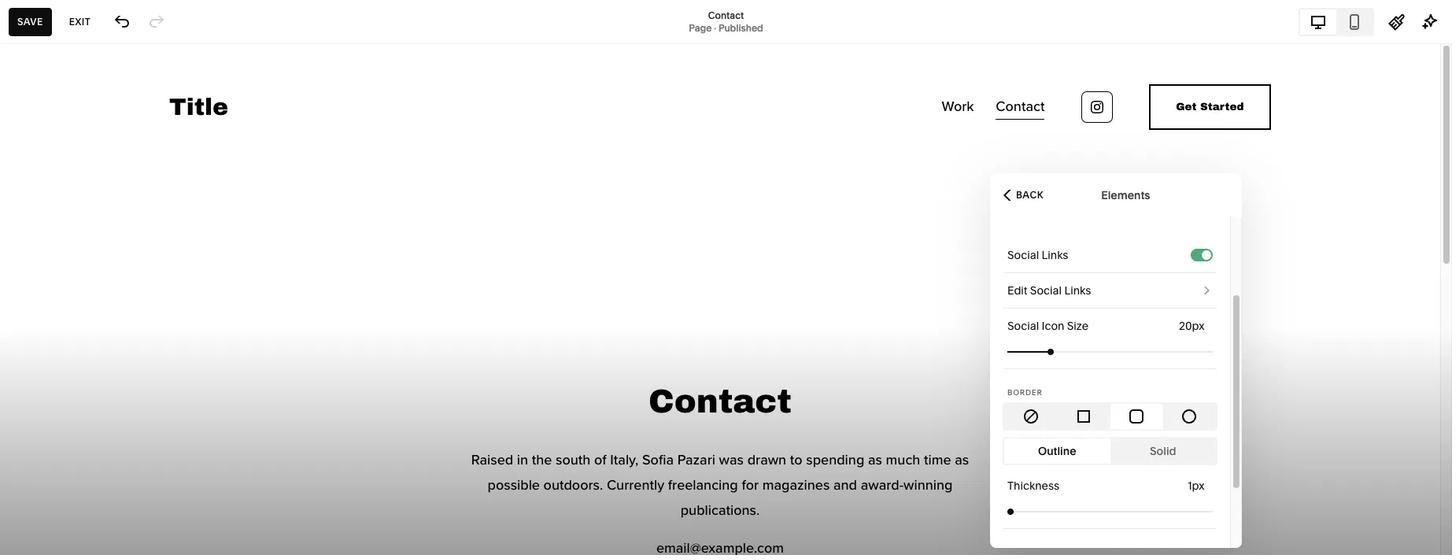 Task type: describe. For each thing, give the bounding box(es) containing it.
elements
[[1102, 188, 1151, 202]]

page
[[689, 22, 712, 33]]

asset library
[[26, 511, 105, 527]]

edit
[[1008, 283, 1028, 298]]

border
[[1008, 388, 1043, 397]]

2 icon image from the left
[[1075, 408, 1093, 425]]

icon
[[1042, 319, 1065, 333]]

Social Icon Size text field
[[1180, 317, 1209, 335]]

Thickness text field
[[1188, 477, 1209, 494]]

Thickness range field
[[1008, 494, 1213, 529]]

exit
[[69, 15, 91, 27]]

outline
[[1039, 444, 1077, 458]]

Social Icon Size range field
[[1008, 334, 1213, 369]]

exit button
[[60, 7, 99, 36]]

·
[[714, 22, 717, 33]]

contact
[[708, 9, 744, 21]]

4 icon image from the left
[[1181, 408, 1199, 425]]

3 icon image from the left
[[1128, 408, 1146, 425]]

solid button
[[1111, 439, 1217, 464]]

social for links
[[1008, 248, 1040, 262]]

social links
[[1008, 248, 1069, 262]]

save
[[17, 15, 43, 27]]

thickness
[[1008, 479, 1060, 493]]

social icon size
[[1008, 319, 1089, 333]]



Task type: locate. For each thing, give the bounding box(es) containing it.
solid
[[1150, 444, 1177, 458]]

back
[[1017, 189, 1044, 200]]

social left icon
[[1008, 319, 1040, 333]]

1 vertical spatial tab list
[[1005, 404, 1217, 429]]

0 vertical spatial social
[[1008, 248, 1040, 262]]

asset library link
[[26, 511, 175, 530]]

social for icon
[[1008, 319, 1040, 333]]

outline button
[[1005, 439, 1111, 464]]

social right edit
[[1031, 283, 1062, 298]]

social up edit
[[1008, 248, 1040, 262]]

library
[[63, 511, 105, 527]]

2 vertical spatial social
[[1008, 319, 1040, 333]]

1 vertical spatial links
[[1065, 283, 1092, 298]]

back button
[[999, 178, 1049, 212]]

social
[[1008, 248, 1040, 262], [1031, 283, 1062, 298], [1008, 319, 1040, 333]]

links up size
[[1065, 283, 1092, 298]]

asset
[[26, 511, 60, 527]]

tab list containing outline
[[1005, 439, 1217, 464]]

save button
[[9, 7, 52, 36]]

1 icon image from the left
[[1023, 408, 1040, 425]]

1 vertical spatial social
[[1031, 283, 1062, 298]]

links
[[1042, 248, 1069, 262], [1065, 283, 1092, 298]]

2 vertical spatial tab list
[[1005, 439, 1217, 464]]

icon image
[[1023, 408, 1040, 425], [1075, 408, 1093, 425], [1128, 408, 1146, 425], [1181, 408, 1199, 425]]

contact page · published
[[689, 9, 764, 33]]

tab list
[[1301, 9, 1373, 34], [1005, 404, 1217, 429], [1005, 439, 1217, 464]]

links up edit social links
[[1042, 248, 1069, 262]]

edit social links
[[1008, 283, 1092, 298]]

size
[[1068, 319, 1089, 333]]

published
[[719, 22, 764, 33]]

0 vertical spatial tab list
[[1301, 9, 1373, 34]]

0 vertical spatial links
[[1042, 248, 1069, 262]]

Social Links checkbox
[[1202, 250, 1212, 259]]



Task type: vqa. For each thing, say whether or not it's contained in the screenshot.
the Thickness text box
yes



